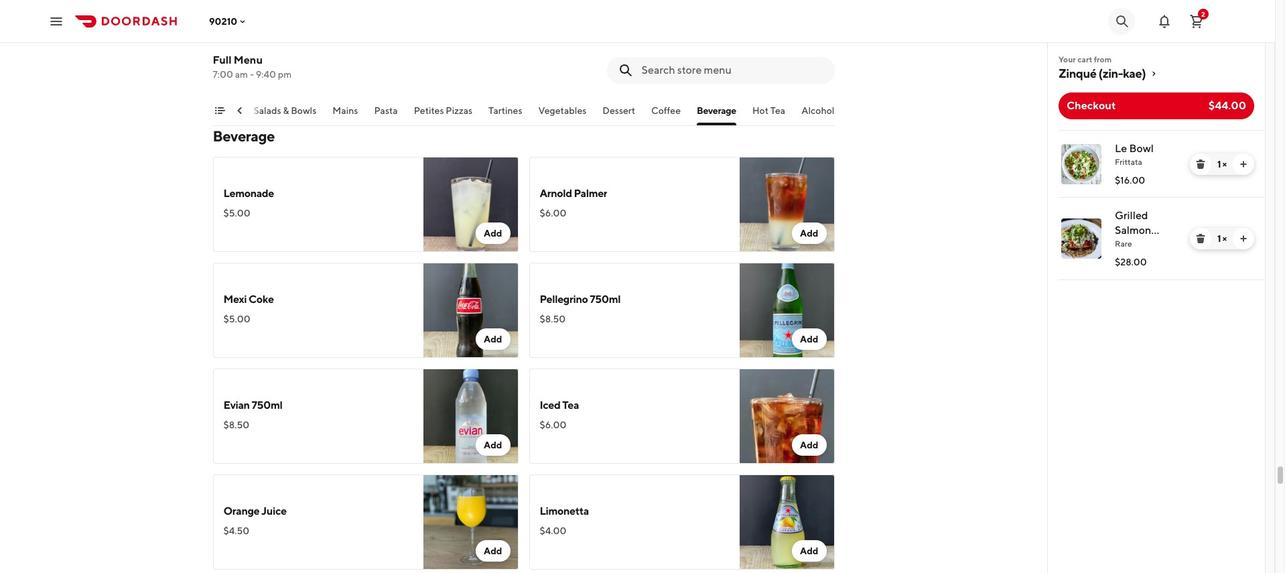 Task type: locate. For each thing, give the bounding box(es) containing it.
$16.00
[[1116, 175, 1146, 186]]

×
[[1223, 159, 1228, 170], [1223, 233, 1228, 244]]

arnold
[[540, 187, 572, 200]]

1 horizontal spatial 750ml
[[590, 293, 621, 306]]

add one to cart image right remove item from cart icon
[[1239, 233, 1250, 244]]

alcohol
[[802, 105, 835, 116]]

0 vertical spatial $6.00
[[540, 208, 567, 219]]

le bowl frittata
[[1116, 142, 1154, 167]]

$5.00 for lemonade
[[224, 208, 251, 219]]

lemonade
[[224, 187, 274, 200]]

$4.00 down 'limonetta'
[[540, 526, 567, 536]]

pellegrino 750ml
[[540, 293, 621, 306]]

0 horizontal spatial $4.00
[[224, 44, 250, 55]]

tea inside button
[[771, 105, 786, 116]]

beverage down scroll menu navigation left icon
[[213, 127, 275, 145]]

1 horizontal spatial $8.50
[[540, 314, 566, 324]]

tea
[[771, 105, 786, 116], [563, 399, 579, 412]]

0 vertical spatial ×
[[1223, 159, 1228, 170]]

1 vertical spatial 1
[[1218, 233, 1222, 244]]

tartines
[[489, 105, 523, 116]]

your cart from
[[1059, 54, 1112, 64]]

1 × for grilled salmon plate (gf)
[[1218, 233, 1228, 244]]

1 vertical spatial 750ml
[[252, 399, 283, 412]]

add button for pellegrino 750ml
[[792, 328, 827, 350]]

evian
[[224, 399, 250, 412]]

2
[[1202, 10, 1206, 18]]

tea for iced tea
[[563, 399, 579, 412]]

add for orange juice
[[484, 546, 502, 556]]

zinqué
[[1059, 66, 1097, 80]]

salads
[[254, 105, 281, 116]]

add button
[[476, 223, 511, 244], [792, 223, 827, 244], [476, 328, 511, 350], [792, 328, 827, 350], [476, 434, 511, 456], [792, 434, 827, 456], [476, 540, 511, 562], [792, 540, 827, 562]]

0 vertical spatial 750ml
[[590, 293, 621, 306]]

× right remove item from cart image
[[1223, 159, 1228, 170]]

add one to cart image for grilled salmon plate (gf)
[[1239, 233, 1250, 244]]

1 1 from the top
[[1218, 159, 1222, 170]]

1 vertical spatial $8.50
[[224, 420, 249, 430]]

am
[[235, 69, 248, 80]]

1 $6.00 from the top
[[540, 208, 567, 219]]

$6.00 for iced
[[540, 420, 567, 430]]

2 1 × from the top
[[1218, 233, 1228, 244]]

grilled salmon plate (gf)
[[1116, 209, 1166, 251]]

add one to cart image
[[1239, 159, 1250, 170], [1239, 233, 1250, 244]]

1 ×
[[1218, 159, 1228, 170], [1218, 233, 1228, 244]]

1 add one to cart image from the top
[[1239, 159, 1250, 170]]

0 horizontal spatial beverage
[[213, 127, 275, 145]]

750ml right pellegrino
[[590, 293, 621, 306]]

add button for mexi coke
[[476, 328, 511, 350]]

$5.00
[[224, 208, 251, 219], [224, 314, 251, 324]]

pasta
[[374, 105, 398, 116]]

full menu 7:00 am - 9:40 pm
[[213, 54, 292, 80]]

palmer
[[574, 187, 608, 200]]

0 vertical spatial $8.50
[[540, 314, 566, 324]]

1 vertical spatial 1 ×
[[1218, 233, 1228, 244]]

750ml right evian
[[252, 399, 283, 412]]

2 button
[[1184, 8, 1211, 35]]

$6.00 down arnold
[[540, 208, 567, 219]]

add for lemonade
[[484, 228, 502, 239]]

1 horizontal spatial tea
[[771, 105, 786, 116]]

$5.00 down mexi
[[224, 314, 251, 324]]

2 $6.00 from the top
[[540, 420, 567, 430]]

coffee button
[[652, 104, 681, 125]]

arnold palmer
[[540, 187, 608, 200]]

milk glass
[[224, 23, 272, 36]]

iced tea
[[540, 399, 579, 412]]

0 vertical spatial tea
[[771, 105, 786, 116]]

1
[[1218, 159, 1222, 170], [1218, 233, 1222, 244]]

frittata
[[1116, 157, 1143, 167]]

list
[[1049, 130, 1266, 280]]

mains
[[333, 105, 358, 116]]

2 add one to cart image from the top
[[1239, 233, 1250, 244]]

$28.00
[[1116, 257, 1148, 267]]

remove item from cart image
[[1196, 233, 1207, 244]]

tea right 'hot' at the right top of page
[[771, 105, 786, 116]]

milk
[[224, 23, 244, 36]]

tea right iced
[[563, 399, 579, 412]]

750ml
[[590, 293, 621, 306], [252, 399, 283, 412]]

$6.00
[[540, 208, 567, 219], [540, 420, 567, 430]]

open menu image
[[48, 13, 64, 29]]

$6.00 for arnold
[[540, 208, 567, 219]]

add button for lemonade
[[476, 223, 511, 244]]

from
[[1095, 54, 1112, 64]]

salads & bowls button
[[254, 104, 317, 125]]

1 vertical spatial tea
[[563, 399, 579, 412]]

dessert button
[[603, 104, 636, 125]]

1 horizontal spatial beverage
[[697, 105, 737, 116]]

add for pellegrino 750ml
[[800, 334, 819, 345]]

le bowl image
[[1062, 144, 1102, 184]]

petites
[[414, 105, 444, 116]]

1 $5.00 from the top
[[224, 208, 251, 219]]

$4.00
[[224, 44, 250, 55], [540, 526, 567, 536]]

0 vertical spatial add one to cart image
[[1239, 159, 1250, 170]]

beverage
[[697, 105, 737, 116], [213, 127, 275, 145]]

beverage down item search search box
[[697, 105, 737, 116]]

pellegrino 750ml image
[[740, 263, 835, 358]]

1 vertical spatial $5.00
[[224, 314, 251, 324]]

$4.00 for milk glass
[[224, 44, 250, 55]]

1 vertical spatial beverage
[[213, 127, 275, 145]]

2 1 from the top
[[1218, 233, 1222, 244]]

0 vertical spatial 1 ×
[[1218, 159, 1228, 170]]

salads & bowls
[[254, 105, 317, 116]]

juice
[[262, 505, 287, 518]]

monaco coffee (12oz bag) image
[[740, 0, 835, 88]]

1 vertical spatial add one to cart image
[[1239, 233, 1250, 244]]

90210 button
[[209, 16, 248, 26]]

$5.00 for mexi coke
[[224, 314, 251, 324]]

1 × right remove item from cart icon
[[1218, 233, 1228, 244]]

0 horizontal spatial $8.50
[[224, 420, 249, 430]]

0 horizontal spatial 750ml
[[252, 399, 283, 412]]

750ml for evian 750ml
[[252, 399, 283, 412]]

1 vertical spatial $4.00
[[540, 526, 567, 536]]

add for limonetta
[[800, 546, 819, 556]]

1 × from the top
[[1223, 159, 1228, 170]]

1 right remove item from cart icon
[[1218, 233, 1222, 244]]

coke
[[249, 293, 274, 306]]

(gf)
[[1143, 239, 1166, 251]]

orange
[[224, 505, 260, 518]]

2 × from the top
[[1223, 233, 1228, 244]]

1 vertical spatial ×
[[1223, 233, 1228, 244]]

add
[[484, 228, 502, 239], [800, 228, 819, 239], [484, 334, 502, 345], [800, 334, 819, 345], [484, 440, 502, 451], [800, 440, 819, 451], [484, 546, 502, 556], [800, 546, 819, 556]]

add one to cart image right remove item from cart image
[[1239, 159, 1250, 170]]

2 $5.00 from the top
[[224, 314, 251, 324]]

1 horizontal spatial $4.00
[[540, 526, 567, 536]]

$8.50 down pellegrino
[[540, 314, 566, 324]]

0 horizontal spatial tea
[[563, 399, 579, 412]]

$8.50 down evian
[[224, 420, 249, 430]]

add one to cart image for le bowl
[[1239, 159, 1250, 170]]

alcohol button
[[802, 104, 835, 125]]

hot
[[753, 105, 769, 116]]

× for grilled salmon plate (gf)
[[1223, 233, 1228, 244]]

$8.50 for pellegrino 750ml
[[540, 314, 566, 324]]

show menu categories image
[[214, 105, 225, 116]]

0 vertical spatial beverage
[[697, 105, 737, 116]]

mexi coke image
[[423, 263, 519, 358]]

kae)
[[1124, 66, 1147, 80]]

1 right remove item from cart image
[[1218, 159, 1222, 170]]

$4.00 for limonetta
[[540, 526, 567, 536]]

$5.00 down lemonade
[[224, 208, 251, 219]]

$4.00 down milk
[[224, 44, 250, 55]]

× right remove item from cart icon
[[1223, 233, 1228, 244]]

$8.50 for evian 750ml
[[224, 420, 249, 430]]

vegetables button
[[539, 104, 587, 125]]

0 vertical spatial $4.00
[[224, 44, 250, 55]]

$6.00 down iced
[[540, 420, 567, 430]]

list containing le bowl
[[1049, 130, 1266, 280]]

orange juice image
[[423, 475, 519, 570]]

$8.50
[[540, 314, 566, 324], [224, 420, 249, 430]]

0 vertical spatial $5.00
[[224, 208, 251, 219]]

1 1 × from the top
[[1218, 159, 1228, 170]]

notification bell image
[[1157, 13, 1173, 29]]

iced tea image
[[740, 369, 835, 464]]

0 vertical spatial 1
[[1218, 159, 1222, 170]]

grilled
[[1116, 209, 1149, 222]]

checkout
[[1067, 99, 1117, 112]]

1 vertical spatial $6.00
[[540, 420, 567, 430]]

1 × right remove item from cart image
[[1218, 159, 1228, 170]]

hot tea button
[[753, 104, 786, 125]]

glass
[[246, 23, 272, 36]]

$4.50
[[224, 526, 250, 536]]

750ml for pellegrino 750ml
[[590, 293, 621, 306]]

$44.00
[[1209, 99, 1247, 112]]

dessert
[[603, 105, 636, 116]]



Task type: describe. For each thing, give the bounding box(es) containing it.
menu
[[234, 54, 263, 66]]

add button for limonetta
[[792, 540, 827, 562]]

full
[[213, 54, 232, 66]]

zinqué (zin-kae)
[[1059, 66, 1147, 80]]

vegetables
[[539, 105, 587, 116]]

9:40
[[256, 69, 276, 80]]

orange juice
[[224, 505, 287, 518]]

le
[[1116, 142, 1128, 155]]

grilled salmon plate (gf) image
[[1062, 219, 1102, 259]]

bowls
[[291, 105, 317, 116]]

evian 750ml
[[224, 399, 283, 412]]

1 for le bowl
[[1218, 159, 1222, 170]]

2 items, open order cart image
[[1189, 13, 1205, 29]]

mexi
[[224, 293, 247, 306]]

pm
[[278, 69, 292, 80]]

add for mexi coke
[[484, 334, 502, 345]]

your
[[1059, 54, 1077, 64]]

7:00
[[213, 69, 233, 80]]

iced
[[540, 399, 561, 412]]

salmon
[[1116, 224, 1152, 237]]

scroll menu navigation left image
[[234, 105, 245, 116]]

tartines button
[[489, 104, 523, 125]]

remove item from cart image
[[1196, 159, 1207, 170]]

bowl
[[1130, 142, 1154, 155]]

(zin-
[[1099, 66, 1124, 80]]

evian 750ml image
[[423, 369, 519, 464]]

tea for hot tea
[[771, 105, 786, 116]]

hot tea
[[753, 105, 786, 116]]

add for arnold palmer
[[800, 228, 819, 239]]

add button for iced tea
[[792, 434, 827, 456]]

add button for evian 750ml
[[476, 434, 511, 456]]

1 for grilled salmon plate (gf)
[[1218, 233, 1222, 244]]

zinqué (zin-kae) link
[[1059, 66, 1255, 82]]

pasta button
[[374, 104, 398, 125]]

coffee
[[652, 105, 681, 116]]

pellegrino
[[540, 293, 588, 306]]

mains button
[[333, 104, 358, 125]]

arnold palmer image
[[740, 157, 835, 252]]

1 × for le bowl
[[1218, 159, 1228, 170]]

limonetta
[[540, 505, 589, 518]]

petites pizzas
[[414, 105, 473, 116]]

-
[[250, 69, 254, 80]]

90210
[[209, 16, 237, 26]]

&
[[283, 105, 289, 116]]

add button for orange juice
[[476, 540, 511, 562]]

lemonade image
[[423, 157, 519, 252]]

plate
[[1116, 239, 1141, 251]]

cart
[[1078, 54, 1093, 64]]

limonetta image
[[740, 475, 835, 570]]

add for iced tea
[[800, 440, 819, 451]]

add button for arnold palmer
[[792, 223, 827, 244]]

add for evian 750ml
[[484, 440, 502, 451]]

Item Search search field
[[642, 63, 824, 78]]

rare
[[1116, 239, 1133, 249]]

× for le bowl
[[1223, 159, 1228, 170]]

petites pizzas button
[[414, 104, 473, 125]]

pizzas
[[446, 105, 473, 116]]

mexi coke
[[224, 293, 274, 306]]



Task type: vqa. For each thing, say whether or not it's contained in the screenshot.
Juice
yes



